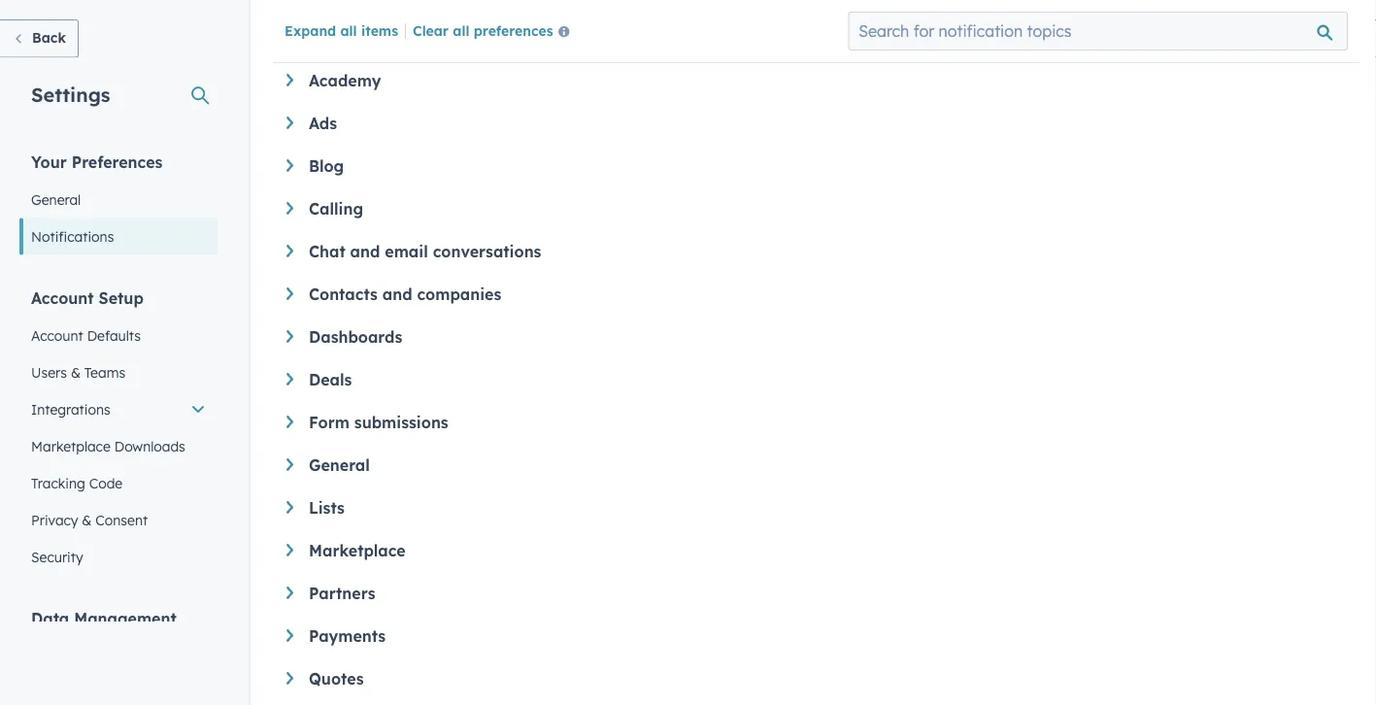 Task type: vqa. For each thing, say whether or not it's contained in the screenshot.
CHAT
yes



Task type: describe. For each thing, give the bounding box(es) containing it.
marketplace downloads
[[31, 438, 185, 455]]

general link
[[19, 181, 218, 218]]

caret image for blog
[[287, 159, 293, 172]]

caret image for payments
[[287, 629, 293, 642]]

your
[[31, 152, 67, 171]]

contacts and companies button
[[287, 285, 1341, 304]]

general inside your preferences element
[[31, 191, 81, 208]]

blog button
[[287, 156, 1341, 176]]

defaults
[[87, 327, 141, 344]]

clear all preferences button
[[413, 20, 578, 43]]

companies
[[417, 285, 501, 304]]

marketplace for marketplace downloads
[[31, 438, 111, 455]]

partners
[[309, 584, 375, 603]]

academy
[[309, 71, 381, 90]]

marketplace for marketplace
[[309, 541, 406, 560]]

and for contacts
[[382, 285, 412, 304]]

all for clear
[[453, 22, 470, 39]]

account for account setup
[[31, 288, 94, 307]]

dashboards button
[[287, 327, 1341, 347]]

marketplace button
[[287, 541, 1341, 560]]

items
[[361, 22, 398, 39]]

your preferences element
[[19, 151, 218, 255]]

downloads
[[114, 438, 185, 455]]

tracking code link
[[19, 465, 218, 502]]

your preferences
[[31, 152, 163, 171]]

code
[[89, 474, 123, 491]]

quotes button
[[287, 669, 1341, 689]]

conversations
[[433, 242, 541, 261]]

submissions
[[354, 413, 448, 432]]

settings
[[31, 82, 110, 106]]

caret image for marketplace
[[287, 544, 293, 556]]

privacy
[[31, 511, 78, 528]]

caret image for quotes
[[287, 672, 293, 685]]

security link
[[19, 539, 218, 575]]

Search for notification topics search field
[[848, 12, 1348, 51]]

expand
[[285, 22, 336, 39]]

integrations
[[31, 401, 110, 418]]

and for chat
[[350, 242, 380, 261]]

calling
[[309, 199, 363, 219]]

& for users
[[71, 364, 81, 381]]

notifications
[[31, 228, 114, 245]]

form submissions button
[[287, 413, 1341, 432]]

quotes
[[309, 669, 364, 689]]

privacy & consent link
[[19, 502, 218, 539]]

blog
[[309, 156, 344, 176]]

deals button
[[287, 370, 1341, 389]]

account for account defaults
[[31, 327, 83, 344]]

partners button
[[287, 584, 1341, 603]]

clear
[[413, 22, 449, 39]]

data
[[31, 609, 69, 628]]

1 vertical spatial general
[[309, 456, 370, 475]]

lists
[[309, 498, 345, 518]]



Task type: locate. For each thing, give the bounding box(es) containing it.
general
[[31, 191, 81, 208], [309, 456, 370, 475]]

ads button
[[287, 114, 1341, 133]]

& for privacy
[[82, 511, 92, 528]]

1 vertical spatial account
[[31, 327, 83, 344]]

2 account from the top
[[31, 327, 83, 344]]

clear all preferences
[[413, 22, 553, 39]]

payments
[[309, 626, 386, 646]]

and
[[350, 242, 380, 261], [382, 285, 412, 304]]

contacts
[[309, 285, 378, 304]]

5 caret image from the top
[[287, 458, 293, 471]]

caret image for lists
[[287, 501, 293, 514]]

general down your
[[31, 191, 81, 208]]

all inside the clear all preferences button
[[453, 22, 470, 39]]

academy button
[[287, 71, 1341, 90]]

caret image inside lists dropdown button
[[287, 501, 293, 514]]

&
[[71, 364, 81, 381], [82, 511, 92, 528]]

account defaults
[[31, 327, 141, 344]]

tracking
[[31, 474, 85, 491]]

7 caret image from the top
[[287, 587, 293, 599]]

caret image inside the calling dropdown button
[[287, 202, 293, 214]]

caret image for general
[[287, 458, 293, 471]]

back
[[32, 29, 66, 46]]

marketplace downloads link
[[19, 428, 218, 465]]

all
[[340, 22, 357, 39], [453, 22, 470, 39]]

ads
[[309, 114, 337, 133]]

caret image for calling
[[287, 202, 293, 214]]

marketplace
[[31, 438, 111, 455], [309, 541, 406, 560]]

caret image inside deals dropdown button
[[287, 373, 293, 385]]

caret image inside quotes dropdown button
[[287, 672, 293, 685]]

chat and email conversations button
[[287, 242, 1341, 261]]

back link
[[0, 19, 79, 58]]

0 horizontal spatial marketplace
[[31, 438, 111, 455]]

preferences
[[474, 22, 553, 39]]

general down form
[[309, 456, 370, 475]]

account up account defaults
[[31, 288, 94, 307]]

teams
[[84, 364, 125, 381]]

account
[[31, 288, 94, 307], [31, 327, 83, 344]]

caret image for ads
[[287, 117, 293, 129]]

account setup element
[[19, 287, 218, 575]]

caret image inside "marketplace" dropdown button
[[287, 544, 293, 556]]

0 vertical spatial account
[[31, 288, 94, 307]]

privacy & consent
[[31, 511, 148, 528]]

setup
[[99, 288, 144, 307]]

users
[[31, 364, 67, 381]]

5 caret image from the top
[[287, 416, 293, 428]]

caret image inside general dropdown button
[[287, 458, 293, 471]]

form
[[309, 413, 350, 432]]

1 horizontal spatial all
[[453, 22, 470, 39]]

1 caret image from the top
[[287, 159, 293, 172]]

1 horizontal spatial &
[[82, 511, 92, 528]]

caret image
[[287, 74, 293, 86], [287, 117, 293, 129], [287, 245, 293, 257], [287, 330, 293, 343], [287, 416, 293, 428], [287, 544, 293, 556], [287, 587, 293, 599]]

marketplace up partners
[[309, 541, 406, 560]]

chat
[[309, 242, 345, 261]]

caret image for partners
[[287, 587, 293, 599]]

marketplace down integrations
[[31, 438, 111, 455]]

form submissions
[[309, 413, 448, 432]]

1 caret image from the top
[[287, 74, 293, 86]]

consent
[[95, 511, 148, 528]]

3 caret image from the top
[[287, 288, 293, 300]]

1 vertical spatial marketplace
[[309, 541, 406, 560]]

expand all items
[[285, 22, 398, 39]]

all left items
[[340, 22, 357, 39]]

management
[[74, 609, 177, 628]]

tracking code
[[31, 474, 123, 491]]

& right privacy
[[82, 511, 92, 528]]

lists button
[[287, 498, 1341, 518]]

all right the clear on the left top of the page
[[453, 22, 470, 39]]

all for expand
[[340, 22, 357, 39]]

general button
[[287, 456, 1341, 475]]

data management
[[31, 609, 177, 628]]

0 horizontal spatial &
[[71, 364, 81, 381]]

caret image for dashboards
[[287, 330, 293, 343]]

caret image for academy
[[287, 74, 293, 86]]

0 horizontal spatial general
[[31, 191, 81, 208]]

0 horizontal spatial and
[[350, 242, 380, 261]]

8 caret image from the top
[[287, 672, 293, 685]]

security
[[31, 548, 83, 565]]

and right chat on the top of page
[[350, 242, 380, 261]]

1 account from the top
[[31, 288, 94, 307]]

0 vertical spatial general
[[31, 191, 81, 208]]

7 caret image from the top
[[287, 629, 293, 642]]

notifications link
[[19, 218, 218, 255]]

caret image for deals
[[287, 373, 293, 385]]

6 caret image from the top
[[287, 501, 293, 514]]

1 horizontal spatial marketplace
[[309, 541, 406, 560]]

1 vertical spatial &
[[82, 511, 92, 528]]

4 caret image from the top
[[287, 330, 293, 343]]

calling button
[[287, 199, 1341, 219]]

expand all items button
[[285, 22, 398, 39]]

account up users
[[31, 327, 83, 344]]

caret image inside dashboards dropdown button
[[287, 330, 293, 343]]

payments button
[[287, 626, 1341, 646]]

& right users
[[71, 364, 81, 381]]

3 caret image from the top
[[287, 245, 293, 257]]

caret image for chat and email conversations
[[287, 245, 293, 257]]

4 caret image from the top
[[287, 373, 293, 385]]

1 horizontal spatial and
[[382, 285, 412, 304]]

1 horizontal spatial general
[[309, 456, 370, 475]]

marketplace inside "link"
[[31, 438, 111, 455]]

deals
[[309, 370, 352, 389]]

caret image inside blog dropdown button
[[287, 159, 293, 172]]

2 caret image from the top
[[287, 202, 293, 214]]

caret image inside ads dropdown button
[[287, 117, 293, 129]]

contacts and companies
[[309, 285, 501, 304]]

0 vertical spatial &
[[71, 364, 81, 381]]

caret image inside form submissions dropdown button
[[287, 416, 293, 428]]

1 all from the left
[[340, 22, 357, 39]]

1 vertical spatial and
[[382, 285, 412, 304]]

2 caret image from the top
[[287, 117, 293, 129]]

integrations button
[[19, 391, 218, 428]]

2 all from the left
[[453, 22, 470, 39]]

0 vertical spatial and
[[350, 242, 380, 261]]

caret image inside payments dropdown button
[[287, 629, 293, 642]]

account setup
[[31, 288, 144, 307]]

users & teams link
[[19, 354, 218, 391]]

caret image inside 'academy' dropdown button
[[287, 74, 293, 86]]

chat and email conversations
[[309, 242, 541, 261]]

6 caret image from the top
[[287, 544, 293, 556]]

caret image inside contacts and companies dropdown button
[[287, 288, 293, 300]]

dashboards
[[309, 327, 402, 347]]

caret image for form submissions
[[287, 416, 293, 428]]

and down email
[[382, 285, 412, 304]]

caret image inside chat and email conversations "dropdown button"
[[287, 245, 293, 257]]

users & teams
[[31, 364, 125, 381]]

email
[[385, 242, 428, 261]]

caret image inside the partners dropdown button
[[287, 587, 293, 599]]

caret image for contacts and companies
[[287, 288, 293, 300]]

0 vertical spatial marketplace
[[31, 438, 111, 455]]

0 horizontal spatial all
[[340, 22, 357, 39]]

preferences
[[72, 152, 163, 171]]

account defaults link
[[19, 317, 218, 354]]

caret image
[[287, 159, 293, 172], [287, 202, 293, 214], [287, 288, 293, 300], [287, 373, 293, 385], [287, 458, 293, 471], [287, 501, 293, 514], [287, 629, 293, 642], [287, 672, 293, 685]]



